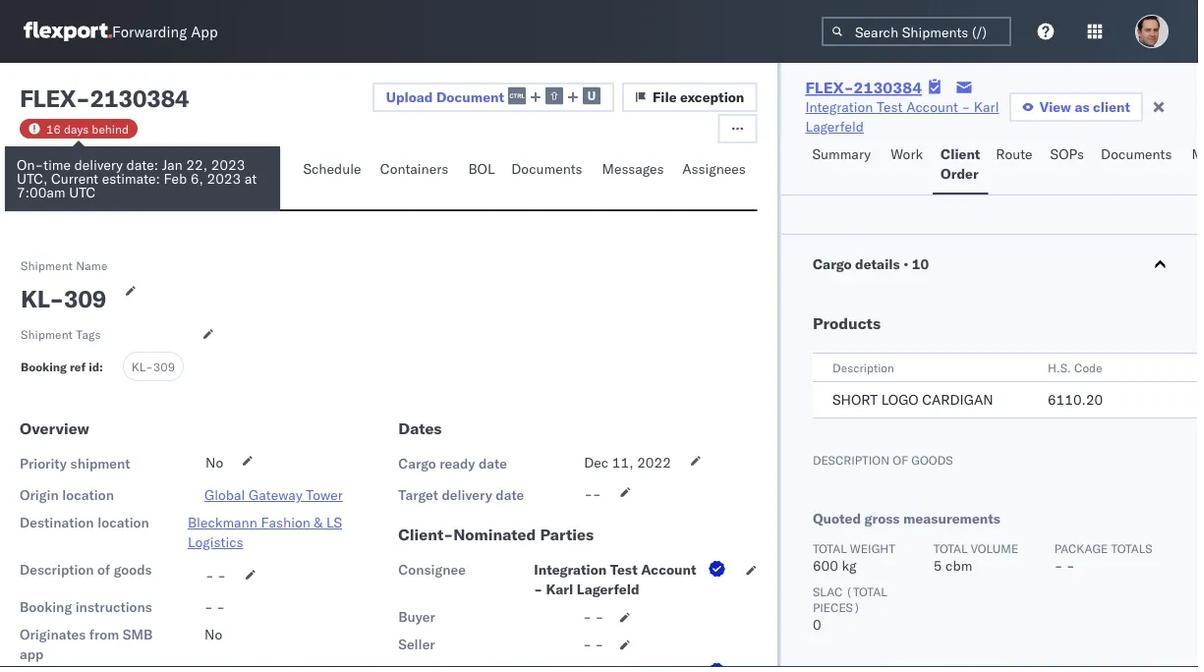 Task type: vqa. For each thing, say whether or not it's contained in the screenshot.
"only"
no



Task type: locate. For each thing, give the bounding box(es) containing it.
messages button
[[594, 151, 675, 209]]

documents button right bol in the top left of the page
[[504, 151, 594, 209]]

shipment left name
[[21, 258, 73, 273]]

total up 600
[[812, 541, 847, 556]]

1 vertical spatial delivery
[[442, 487, 492, 504]]

utc,
[[17, 170, 47, 187]]

0 vertical spatial karl
[[974, 98, 999, 116]]

309
[[64, 284, 106, 314], [153, 359, 175, 374]]

1 horizontal spatial kl-309
[[132, 359, 175, 374]]

flexport. image
[[24, 22, 112, 41]]

1 horizontal spatial integration test account - karl lagerfeld
[[806, 98, 999, 135]]

short
[[832, 391, 877, 409]]

shipment for shipment tags
[[21, 327, 73, 342]]

1 vertical spatial booking
[[20, 599, 72, 616]]

date for cargo ready date
[[479, 455, 507, 472]]

1 vertical spatial date
[[496, 487, 524, 504]]

route up "details"
[[213, 160, 249, 177]]

1 horizontal spatial order
[[941, 165, 979, 182]]

kl-309 down shipment name
[[21, 284, 106, 314]]

booking up originates
[[20, 599, 72, 616]]

0 vertical spatial goods
[[911, 453, 953, 467]]

1 vertical spatial of
[[97, 561, 110, 579]]

kl-
[[21, 284, 64, 314], [132, 359, 153, 374]]

sops
[[1051, 146, 1084, 163]]

of up instructions
[[97, 561, 110, 579]]

route details
[[213, 160, 256, 197]]

ref
[[70, 360, 86, 375]]

utc
[[69, 184, 96, 201]]

description down short at bottom right
[[812, 453, 889, 467]]

file exception button
[[622, 83, 757, 112], [622, 83, 757, 112]]

nominated
[[453, 525, 536, 545]]

cargo up target
[[398, 455, 436, 472]]

309 for shipment name
[[64, 284, 106, 314]]

location down origin location
[[97, 514, 149, 531]]

0 horizontal spatial 309
[[64, 284, 106, 314]]

0 horizontal spatial cargo
[[398, 455, 436, 472]]

route for route
[[996, 146, 1033, 163]]

309 for booking ref id
[[153, 359, 175, 374]]

goods up instructions
[[114, 561, 152, 579]]

total for 600
[[812, 541, 847, 556]]

description of goods up gross
[[812, 453, 953, 467]]

logistics
[[188, 534, 243, 551]]

forwarding app link
[[24, 22, 218, 41]]

0 vertical spatial test
[[877, 98, 903, 116]]

karl down parties
[[546, 581, 574, 598]]

1 horizontal spatial description of goods
[[812, 453, 953, 467]]

0
[[812, 616, 821, 634]]

0 vertical spatial lagerfeld
[[806, 118, 864, 135]]

0 vertical spatial cargo
[[812, 256, 852, 273]]

Search Shipments (/) text field
[[822, 17, 1012, 46]]

1 shipment from the top
[[21, 258, 73, 273]]

client up 7:00am
[[28, 160, 67, 177]]

0 horizontal spatial client
[[28, 160, 67, 177]]

0 vertical spatial location
[[62, 487, 114, 504]]

0 horizontal spatial lagerfeld
[[577, 581, 640, 598]]

total weight
[[812, 541, 895, 556]]

details
[[213, 180, 256, 197]]

integration test account - karl lagerfeld up work
[[806, 98, 999, 135]]

0 vertical spatial integration test account - karl lagerfeld
[[806, 98, 999, 135]]

0 horizontal spatial route
[[213, 160, 249, 177]]

0 horizontal spatial total
[[812, 541, 847, 556]]

1 horizontal spatial cargo
[[812, 256, 852, 273]]

quoted
[[812, 510, 861, 527]]

booking left "ref"
[[21, 360, 67, 375]]

containers
[[380, 160, 448, 177]]

0 horizontal spatial delivery
[[74, 156, 123, 174]]

kl-309
[[21, 284, 106, 314], [132, 359, 175, 374]]

kl-309 right :
[[132, 359, 175, 374]]

309 down name
[[64, 284, 106, 314]]

priority shipment
[[20, 455, 130, 472]]

time
[[43, 156, 71, 174]]

1 horizontal spatial client
[[941, 146, 981, 163]]

2130384 down search shipments (/) text field
[[854, 78, 922, 97]]

1 vertical spatial goods
[[114, 561, 152, 579]]

1 vertical spatial account
[[641, 561, 697, 579]]

22,
[[186, 156, 208, 174]]

2 total from the left
[[933, 541, 968, 556]]

shipment for shipment name
[[21, 258, 73, 273]]

1 horizontal spatial karl
[[974, 98, 999, 116]]

date right ready at the left
[[479, 455, 507, 472]]

1 horizontal spatial account
[[907, 98, 958, 116]]

0 horizontal spatial 2130384
[[90, 84, 189, 113]]

date up the client-nominated parties
[[496, 487, 524, 504]]

total up cbm
[[933, 541, 968, 556]]

1 vertical spatial kl-
[[132, 359, 153, 374]]

1 horizontal spatial kl-
[[132, 359, 153, 374]]

cardigan
[[922, 391, 993, 409]]

309 right :
[[153, 359, 175, 374]]

bol
[[468, 160, 495, 177]]

(total
[[845, 584, 887, 599]]

- - for seller
[[583, 636, 604, 653]]

0 horizontal spatial karl
[[546, 581, 574, 598]]

1 total from the left
[[812, 541, 847, 556]]

location up destination location
[[62, 487, 114, 504]]

0 vertical spatial 309
[[64, 284, 106, 314]]

lagerfeld down parties
[[577, 581, 640, 598]]

no right smb
[[204, 626, 222, 643]]

1 horizontal spatial 2130384
[[854, 78, 922, 97]]

ls
[[327, 514, 342, 531]]

karl
[[974, 98, 999, 116], [546, 581, 574, 598]]

:
[[99, 360, 103, 375]]

0 horizontal spatial integration
[[534, 561, 607, 579]]

0 horizontal spatial description of goods
[[20, 561, 152, 579]]

0 horizontal spatial documents
[[511, 160, 583, 177]]

estimate:
[[102, 170, 160, 187]]

0 horizontal spatial test
[[610, 561, 638, 579]]

cargo left details
[[812, 256, 852, 273]]

client-nominated parties
[[398, 525, 594, 545]]

goods up measurements on the right bottom of the page
[[911, 453, 953, 467]]

fcl fulfillment
[[112, 160, 179, 197]]

1 horizontal spatial 309
[[153, 359, 175, 374]]

view as client button
[[1009, 92, 1143, 122]]

0 vertical spatial booking
[[21, 360, 67, 375]]

no up global
[[205, 454, 223, 471]]

bleckmann
[[188, 514, 257, 531]]

client order button
[[933, 137, 988, 195], [20, 151, 104, 209]]

route left 'sops'
[[996, 146, 1033, 163]]

client
[[1093, 98, 1131, 116]]

karl up route button
[[974, 98, 999, 116]]

description of goods up booking instructions
[[20, 561, 152, 579]]

flex
[[20, 84, 76, 113]]

account
[[907, 98, 958, 116], [641, 561, 697, 579]]

shipment up booking ref id :
[[21, 327, 73, 342]]

summary button
[[805, 137, 883, 195]]

shipment
[[70, 455, 130, 472]]

order
[[941, 165, 979, 182], [28, 180, 65, 197]]

client
[[941, 146, 981, 163], [28, 160, 67, 177]]

0 horizontal spatial integration test account - karl lagerfeld
[[534, 561, 697, 598]]

cargo for cargo ready date
[[398, 455, 436, 472]]

gateway
[[249, 487, 303, 504]]

documents
[[1101, 146, 1172, 163], [511, 160, 583, 177]]

documents button down client
[[1093, 137, 1184, 195]]

schedule
[[303, 160, 361, 177]]

description up short at bottom right
[[832, 360, 894, 375]]

1 horizontal spatial delivery
[[442, 487, 492, 504]]

2 shipment from the top
[[21, 327, 73, 342]]

booking for booking instructions
[[20, 599, 72, 616]]

- -
[[205, 567, 226, 585], [204, 599, 225, 616], [583, 609, 604, 626], [583, 636, 604, 653]]

16 days behind
[[46, 121, 129, 136]]

documents down client
[[1101, 146, 1172, 163]]

total for 5
[[933, 541, 968, 556]]

route inside "route details"
[[213, 160, 249, 177]]

0 vertical spatial integration
[[806, 98, 873, 116]]

0 vertical spatial kl-309
[[21, 284, 106, 314]]

location for destination location
[[97, 514, 149, 531]]

work button
[[883, 137, 933, 195]]

0 horizontal spatial kl-
[[21, 284, 64, 314]]

route details button
[[205, 151, 295, 209]]

dec
[[584, 454, 609, 471]]

0 vertical spatial delivery
[[74, 156, 123, 174]]

route inside route button
[[996, 146, 1033, 163]]

integration inside integration test account - karl lagerfeld link
[[806, 98, 873, 116]]

global gateway tower
[[204, 487, 343, 504]]

1 vertical spatial 309
[[153, 359, 175, 374]]

global
[[204, 487, 245, 504]]

destination
[[20, 514, 94, 531]]

bleckmann fashion & ls logistics link
[[188, 514, 342, 551]]

integration
[[806, 98, 873, 116], [534, 561, 607, 579]]

kl- up shipment tags
[[21, 284, 64, 314]]

0 horizontal spatial kl-309
[[21, 284, 106, 314]]

0 vertical spatial date
[[479, 455, 507, 472]]

1 vertical spatial integration test account - karl lagerfeld
[[534, 561, 697, 598]]

delivery up utc
[[74, 156, 123, 174]]

kl- right :
[[132, 359, 153, 374]]

1 vertical spatial test
[[610, 561, 638, 579]]

1 vertical spatial cargo
[[398, 455, 436, 472]]

package totals - - slac (total pieces) 0
[[812, 541, 1152, 634]]

integration down 'flex-'
[[806, 98, 873, 116]]

integration down parties
[[534, 561, 607, 579]]

lagerfeld up summary on the top
[[806, 118, 864, 135]]

test
[[877, 98, 903, 116], [610, 561, 638, 579]]

1 vertical spatial shipment
[[21, 327, 73, 342]]

1 vertical spatial description of goods
[[20, 561, 152, 579]]

integration test account - karl lagerfeld down parties
[[534, 561, 697, 598]]

1 horizontal spatial lagerfeld
[[806, 118, 864, 135]]

2023
[[211, 156, 245, 174], [207, 170, 241, 187]]

booking
[[21, 360, 67, 375], [20, 599, 72, 616]]

route
[[996, 146, 1033, 163], [213, 160, 249, 177]]

0 vertical spatial of
[[892, 453, 908, 467]]

quoted gross measurements
[[812, 510, 1000, 527]]

location for origin location
[[62, 487, 114, 504]]

order down the time
[[28, 180, 65, 197]]

2023 left at
[[207, 170, 241, 187]]

kl- for booking ref id
[[132, 359, 153, 374]]

order right work button
[[941, 165, 979, 182]]

documents right bol in the top left of the page
[[511, 160, 583, 177]]

flex - 2130384
[[20, 84, 189, 113]]

1 vertical spatial kl-309
[[132, 359, 175, 374]]

1 horizontal spatial integration
[[806, 98, 873, 116]]

summary
[[812, 146, 871, 163]]

containers button
[[372, 151, 461, 209]]

1 vertical spatial integration
[[534, 561, 607, 579]]

client order
[[941, 146, 981, 182], [28, 160, 67, 197]]

0 vertical spatial shipment
[[21, 258, 73, 273]]

lagerfeld
[[806, 118, 864, 135], [577, 581, 640, 598]]

of up "quoted gross measurements"
[[892, 453, 908, 467]]

1 vertical spatial location
[[97, 514, 149, 531]]

1 horizontal spatial route
[[996, 146, 1033, 163]]

1 horizontal spatial goods
[[911, 453, 953, 467]]

messages
[[602, 160, 664, 177]]

id
[[89, 360, 99, 375]]

description
[[832, 360, 894, 375], [812, 453, 889, 467], [20, 561, 94, 579]]

delivery down ready at the left
[[442, 487, 492, 504]]

1 horizontal spatial total
[[933, 541, 968, 556]]

1 horizontal spatial client order
[[941, 146, 981, 182]]

document
[[436, 88, 504, 105]]

0 vertical spatial description
[[832, 360, 894, 375]]

gross
[[864, 510, 900, 527]]

feb
[[164, 170, 187, 187]]

- - for description of goods
[[205, 567, 226, 585]]

1 horizontal spatial documents
[[1101, 146, 1172, 163]]

1 horizontal spatial of
[[892, 453, 908, 467]]

assignees
[[683, 160, 746, 177]]

2130384 up behind
[[90, 84, 189, 113]]

0 vertical spatial no
[[205, 454, 223, 471]]

client right work
[[941, 146, 981, 163]]

&
[[314, 514, 323, 531]]

route for route details
[[213, 160, 249, 177]]

description down destination
[[20, 561, 94, 579]]

0 vertical spatial kl-
[[21, 284, 64, 314]]

documents button
[[1093, 137, 1184, 195], [504, 151, 594, 209]]

1 horizontal spatial documents button
[[1093, 137, 1184, 195]]



Task type: describe. For each thing, give the bounding box(es) containing it.
upload document button
[[372, 83, 615, 112]]

fcl
[[112, 160, 137, 177]]

target
[[398, 487, 438, 504]]

behind
[[92, 121, 129, 136]]

flex-2130384 link
[[806, 78, 922, 97]]

0 horizontal spatial documents button
[[504, 151, 594, 209]]

global gateway tower link
[[204, 487, 343, 504]]

kl-309 for shipment name
[[21, 284, 106, 314]]

bol button
[[461, 151, 504, 209]]

days
[[64, 121, 89, 136]]

shipment name
[[21, 258, 108, 273]]

origin location
[[20, 487, 114, 504]]

ready
[[440, 455, 475, 472]]

1 vertical spatial lagerfeld
[[577, 581, 640, 598]]

details
[[855, 256, 900, 273]]

integration test account - karl lagerfeld link
[[806, 97, 1009, 137]]

16
[[46, 121, 61, 136]]

fulfillment
[[112, 180, 179, 197]]

fcl fulfillment button
[[104, 151, 205, 209]]

slac
[[812, 584, 842, 599]]

package
[[1054, 541, 1108, 556]]

schedule button
[[295, 151, 372, 209]]

--
[[584, 486, 601, 503]]

0 horizontal spatial client order
[[28, 160, 67, 197]]

0 horizontal spatial order
[[28, 180, 65, 197]]

file exception
[[653, 88, 745, 106]]

1 horizontal spatial test
[[877, 98, 903, 116]]

seller
[[398, 636, 435, 653]]

cbm
[[945, 557, 972, 575]]

tower
[[306, 487, 343, 504]]

work
[[891, 146, 923, 163]]

originates
[[20, 626, 86, 643]]

2023 up "details"
[[211, 156, 245, 174]]

0 horizontal spatial account
[[641, 561, 697, 579]]

10
[[912, 256, 929, 273]]

products
[[812, 314, 881, 333]]

1 horizontal spatial client order button
[[933, 137, 988, 195]]

priority
[[20, 455, 67, 472]]

1 vertical spatial karl
[[546, 581, 574, 598]]

forwarding
[[112, 22, 187, 41]]

current
[[51, 170, 98, 187]]

destination location
[[20, 514, 149, 531]]

tags
[[76, 327, 101, 342]]

h.s. code
[[1047, 360, 1102, 375]]

- - for buyer
[[583, 609, 604, 626]]

booking for booking ref id :
[[21, 360, 67, 375]]

delivery inside on-time delivery date: jan 22, 2023 utc, current estimate: feb 6, 2023 at 7:00am utc
[[74, 156, 123, 174]]

0 vertical spatial description of goods
[[812, 453, 953, 467]]

route button
[[988, 137, 1043, 195]]

kg
[[842, 557, 856, 575]]

sops button
[[1043, 137, 1093, 195]]

consignee
[[398, 561, 466, 579]]

booking instructions
[[20, 599, 152, 616]]

volume
[[971, 541, 1018, 556]]

view
[[1040, 98, 1072, 116]]

kl- for shipment name
[[21, 284, 64, 314]]

originates from smb app
[[20, 626, 153, 663]]

cargo ready date
[[398, 455, 507, 472]]

file
[[653, 88, 677, 106]]

0 vertical spatial account
[[907, 98, 958, 116]]

date for target delivery date
[[496, 487, 524, 504]]

at
[[245, 170, 257, 187]]

totals
[[1111, 541, 1152, 556]]

1 vertical spatial no
[[204, 626, 222, 643]]

•
[[903, 256, 908, 273]]

smb
[[123, 626, 153, 643]]

0 horizontal spatial client order button
[[20, 151, 104, 209]]

weight
[[850, 541, 895, 556]]

kl-309 for booking ref id
[[132, 359, 175, 374]]

0 horizontal spatial of
[[97, 561, 110, 579]]

flex-2130384
[[806, 78, 922, 97]]

cargo for cargo details • 10
[[812, 256, 852, 273]]

1 vertical spatial description
[[812, 453, 889, 467]]

short logo cardigan
[[832, 391, 993, 409]]

0 horizontal spatial goods
[[114, 561, 152, 579]]

dates
[[398, 419, 442, 439]]

client-
[[398, 525, 453, 545]]

instructions
[[75, 599, 152, 616]]

6110.20
[[1047, 391, 1103, 409]]

overview
[[20, 419, 89, 439]]

code
[[1074, 360, 1102, 375]]

as
[[1075, 98, 1090, 116]]

from
[[89, 626, 119, 643]]

flex-
[[806, 78, 854, 97]]

pieces)
[[812, 600, 860, 615]]

2 vertical spatial description
[[20, 561, 94, 579]]

5
[[933, 557, 942, 575]]

fashion
[[261, 514, 310, 531]]

forwarding app
[[112, 22, 218, 41]]

exception
[[680, 88, 745, 106]]

total volume
[[933, 541, 1018, 556]]

jan
[[162, 156, 183, 174]]

app
[[20, 646, 44, 663]]

dec 11, 2022
[[584, 454, 671, 471]]



